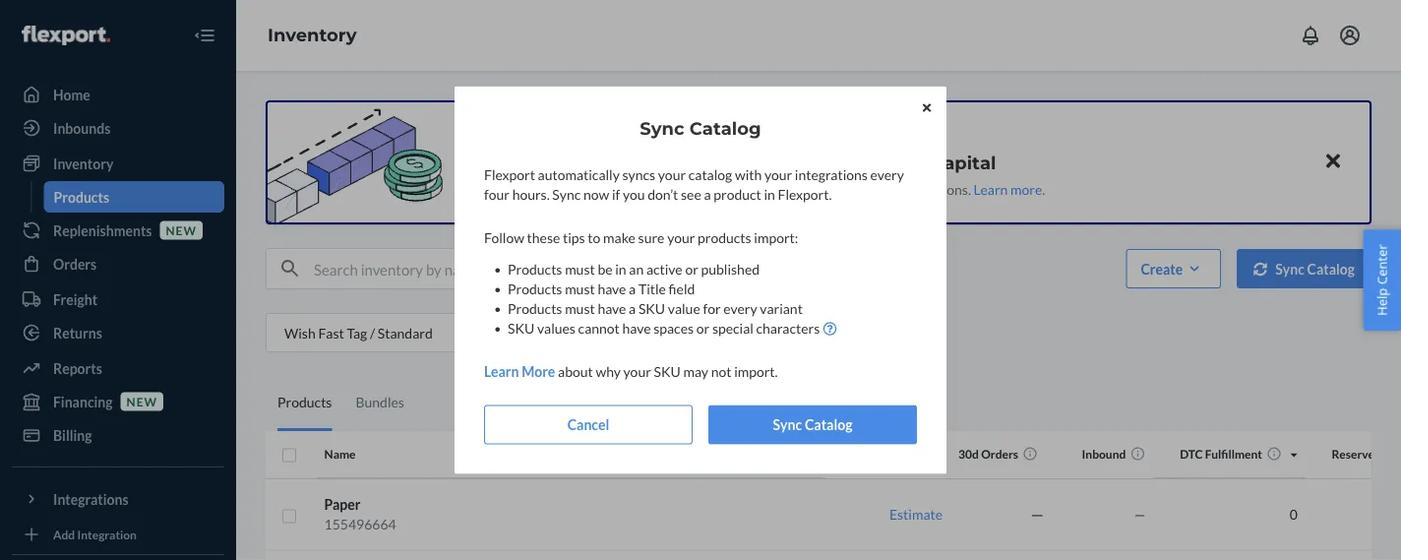 Task type: locate. For each thing, give the bounding box(es) containing it.
1 vertical spatial products
[[508, 280, 562, 297]]

have left spaces
[[623, 320, 651, 337]]

products must be in an active or published products must have a title field products must have a sku value for every variant
[[508, 261, 803, 317]]

1 horizontal spatial catalog
[[805, 416, 853, 433]]

a inside flexport automatically syncs your catalog with your integrations every four hours. sync now if you don't see a product in flexport.
[[704, 186, 711, 203]]

1 vertical spatial sku
[[508, 320, 535, 337]]

sync catalog
[[640, 118, 761, 139], [773, 416, 853, 433]]

help center button
[[1364, 229, 1401, 331]]

2 vertical spatial must
[[565, 300, 595, 317]]

0 horizontal spatial catalog
[[690, 118, 761, 139]]

0 horizontal spatial in
[[615, 261, 627, 278]]

0 vertical spatial sku
[[639, 300, 665, 317]]

must
[[565, 261, 595, 278], [565, 280, 595, 297], [565, 300, 595, 317]]

a up sku values cannot have spaces or special characters
[[629, 300, 636, 317]]

sync catalog down "import." at the bottom right of page
[[773, 416, 853, 433]]

an
[[629, 261, 644, 278]]

sync
[[640, 118, 685, 139], [552, 186, 581, 203], [773, 416, 802, 433]]

sku down title
[[639, 300, 665, 317]]

0 vertical spatial a
[[704, 186, 711, 203]]

flexport
[[484, 166, 535, 183]]

you
[[623, 186, 645, 203]]

every up the special
[[724, 300, 757, 317]]

1 horizontal spatial sync catalog
[[773, 416, 853, 433]]

catalog
[[689, 166, 732, 183]]

every
[[871, 166, 904, 183], [724, 300, 757, 317]]

learn more about why your sku may not import.
[[484, 363, 778, 380]]

1 horizontal spatial in
[[764, 186, 775, 203]]

be
[[598, 261, 613, 278]]

0 vertical spatial must
[[565, 261, 595, 278]]

2 horizontal spatial sync
[[773, 416, 802, 433]]

0 vertical spatial catalog
[[690, 118, 761, 139]]

sure
[[638, 229, 665, 246]]

1 horizontal spatial sync
[[640, 118, 685, 139]]

0 horizontal spatial every
[[724, 300, 757, 317]]

1 vertical spatial catalog
[[805, 416, 853, 433]]

catalog inside sync catalog "button"
[[805, 416, 853, 433]]

0 vertical spatial sync
[[640, 118, 685, 139]]

1 vertical spatial sync catalog
[[773, 416, 853, 433]]

don't
[[648, 186, 678, 203]]

1 vertical spatial must
[[565, 280, 595, 297]]

or inside products must be in an active or published products must have a title field products must have a sku value for every variant
[[685, 261, 699, 278]]

active
[[647, 261, 683, 278]]

if
[[612, 186, 620, 203]]

in
[[764, 186, 775, 203], [615, 261, 627, 278]]

2 vertical spatial products
[[508, 300, 562, 317]]

in left an
[[615, 261, 627, 278]]

to
[[588, 229, 601, 246]]

sync down "import." at the bottom right of page
[[773, 416, 802, 433]]

catalog up catalog at the top of the page
[[690, 118, 761, 139]]

sync inside flexport automatically syncs your catalog with your integrations every four hours. sync now if you don't see a product in flexport.
[[552, 186, 581, 203]]

or down for
[[697, 320, 710, 337]]

2 products from the top
[[508, 280, 562, 297]]

a
[[704, 186, 711, 203], [629, 280, 636, 297], [629, 300, 636, 317]]

a left title
[[629, 280, 636, 297]]

flexport automatically syncs your catalog with your integrations every four hours. sync now if you don't see a product in flexport.
[[484, 166, 904, 203]]

sku left values
[[508, 320, 535, 337]]

spaces
[[654, 320, 694, 337]]

2 vertical spatial a
[[629, 300, 636, 317]]

have up cannot
[[598, 300, 626, 317]]

0 horizontal spatial sync
[[552, 186, 581, 203]]

cannot
[[578, 320, 620, 337]]

your right with
[[765, 166, 792, 183]]

sku
[[639, 300, 665, 317], [508, 320, 535, 337], [654, 363, 681, 380]]

published
[[701, 261, 760, 278]]

0 vertical spatial have
[[598, 280, 626, 297]]

1 vertical spatial every
[[724, 300, 757, 317]]

have
[[598, 280, 626, 297], [598, 300, 626, 317], [623, 320, 651, 337]]

sync down automatically
[[552, 186, 581, 203]]

four
[[484, 186, 510, 203]]

0 horizontal spatial sync catalog
[[640, 118, 761, 139]]

help center
[[1373, 244, 1391, 316]]

0 vertical spatial in
[[764, 186, 775, 203]]

sync catalog up catalog at the top of the page
[[640, 118, 761, 139]]

3 products from the top
[[508, 300, 562, 317]]

1 vertical spatial sync
[[552, 186, 581, 203]]

cancel
[[568, 416, 610, 433]]

or up 'field'
[[685, 261, 699, 278]]

hours.
[[512, 186, 550, 203]]

or
[[685, 261, 699, 278], [697, 320, 710, 337]]

sync catalog dialog
[[455, 86, 947, 474]]

2 vertical spatial sync
[[773, 416, 802, 433]]

0 vertical spatial every
[[871, 166, 904, 183]]

field
[[669, 280, 695, 297]]

0 vertical spatial products
[[508, 261, 562, 278]]

in right product
[[764, 186, 775, 203]]

a right see
[[704, 186, 711, 203]]

more
[[522, 363, 555, 380]]

0 vertical spatial sync catalog
[[640, 118, 761, 139]]

sync up syncs
[[640, 118, 685, 139]]

have down be
[[598, 280, 626, 297]]

with
[[735, 166, 762, 183]]

variant
[[760, 300, 803, 317]]

your
[[658, 166, 686, 183], [765, 166, 792, 183], [667, 229, 695, 246], [624, 363, 651, 380]]

every right integrations
[[871, 166, 904, 183]]

products
[[508, 261, 562, 278], [508, 280, 562, 297], [508, 300, 562, 317]]

sku left may
[[654, 363, 681, 380]]

products
[[698, 229, 752, 246]]

1 vertical spatial in
[[615, 261, 627, 278]]

import:
[[754, 229, 799, 246]]

1 horizontal spatial every
[[871, 166, 904, 183]]

catalog
[[690, 118, 761, 139], [805, 416, 853, 433]]

catalog down question circle icon
[[805, 416, 853, 433]]

0 vertical spatial or
[[685, 261, 699, 278]]



Task type: vqa. For each thing, say whether or not it's contained in the screenshot.
Help Center link
no



Task type: describe. For each thing, give the bounding box(es) containing it.
values
[[537, 320, 576, 337]]

in inside flexport automatically syncs your catalog with your integrations every four hours. sync now if you don't see a product in flexport.
[[764, 186, 775, 203]]

characters
[[756, 320, 820, 337]]

follow
[[484, 229, 524, 246]]

3 must from the top
[[565, 300, 595, 317]]

2 vertical spatial have
[[623, 320, 651, 337]]

special
[[712, 320, 754, 337]]

every inside products must be in an active or published products must have a title field products must have a sku value for every variant
[[724, 300, 757, 317]]

follow these tips to make sure your products import:
[[484, 229, 799, 246]]

integrations
[[795, 166, 868, 183]]

title
[[639, 280, 666, 297]]

see
[[681, 186, 702, 203]]

center
[[1373, 244, 1391, 285]]

1 vertical spatial have
[[598, 300, 626, 317]]

sync inside "button"
[[773, 416, 802, 433]]

2 must from the top
[[565, 280, 595, 297]]

close image
[[923, 102, 931, 114]]

about
[[558, 363, 593, 380]]

tips
[[563, 229, 585, 246]]

make
[[603, 229, 636, 246]]

a for have
[[629, 300, 636, 317]]

syncs
[[623, 166, 656, 183]]

sync catalog inside "button"
[[773, 416, 853, 433]]

why
[[596, 363, 621, 380]]

value
[[668, 300, 700, 317]]

1 products from the top
[[508, 261, 562, 278]]

these
[[527, 229, 560, 246]]

for
[[703, 300, 721, 317]]

2 vertical spatial sku
[[654, 363, 681, 380]]

1 must from the top
[[565, 261, 595, 278]]

flexport.
[[778, 186, 832, 203]]

may
[[683, 363, 709, 380]]

1 vertical spatial or
[[697, 320, 710, 337]]

import.
[[734, 363, 778, 380]]

product
[[714, 186, 762, 203]]

every inside flexport automatically syncs your catalog with your integrations every four hours. sync now if you don't see a product in flexport.
[[871, 166, 904, 183]]

learn
[[484, 363, 519, 380]]

sku inside products must be in an active or published products must have a title field products must have a sku value for every variant
[[639, 300, 665, 317]]

question circle image
[[823, 322, 837, 335]]

a for see
[[704, 186, 711, 203]]

in inside products must be in an active or published products must have a title field products must have a sku value for every variant
[[615, 261, 627, 278]]

your right why
[[624, 363, 651, 380]]

help
[[1373, 288, 1391, 316]]

sync catalog button
[[709, 405, 917, 444]]

automatically
[[538, 166, 620, 183]]

now
[[584, 186, 609, 203]]

1 vertical spatial a
[[629, 280, 636, 297]]

not
[[711, 363, 732, 380]]

your right sure
[[667, 229, 695, 246]]

sku values cannot have spaces or special characters
[[508, 320, 820, 337]]

your up don't
[[658, 166, 686, 183]]

learn more link
[[484, 363, 555, 380]]

cancel button
[[484, 405, 693, 444]]



